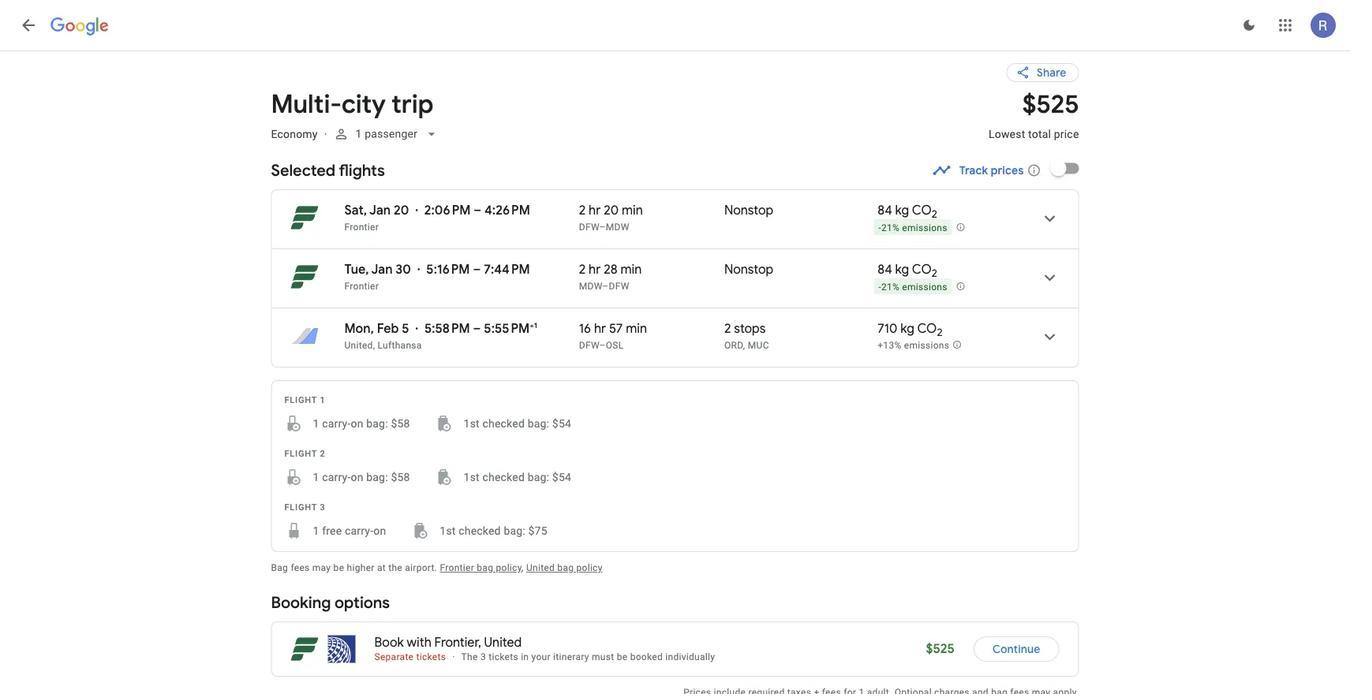 Task type: vqa. For each thing, say whether or not it's contained in the screenshot.
the Frontier,
yes



Task type: locate. For each thing, give the bounding box(es) containing it.
2 vertical spatial kg
[[901, 321, 915, 337]]

dfw inside 16 hr 57 min dfw – osl
[[579, 340, 600, 351]]

1st inside first checked bag costs 75 us dollars element
[[440, 525, 456, 538]]

5:16 pm – 7:44 pm
[[427, 262, 530, 278]]

higher
[[347, 563, 375, 574]]

2 $54 from the top
[[553, 471, 572, 484]]

min inside 2 hr 28 min mdw – dfw
[[621, 262, 642, 278]]

first checked bag costs 54 us dollars element
[[436, 415, 572, 433], [436, 468, 572, 487]]

2 stops ord , muc
[[725, 321, 770, 351]]

1 1 carry-on bag costs 58 us dollars element from the top
[[285, 415, 410, 433]]

1 vertical spatial $54
[[553, 471, 572, 484]]

nonstop
[[725, 203, 774, 219], [725, 262, 774, 278]]

united down $75
[[527, 563, 555, 574]]

1 vertical spatial on
[[351, 471, 364, 484]]

1 carry-on bag: $58 down flight 1
[[313, 417, 410, 430]]

1 down flight 2
[[313, 471, 319, 484]]

1 vertical spatial 3
[[481, 652, 486, 663]]

1st for second first checked bag costs 54 us dollars 'element' from the top
[[464, 471, 480, 484]]

0 vertical spatial co
[[913, 203, 932, 219]]

list
[[272, 190, 1079, 367]]

,
[[744, 340, 746, 351], [522, 563, 524, 574]]

5:55 pm
[[484, 321, 530, 337]]

booked
[[631, 652, 663, 663]]

1 nonstop from the top
[[725, 203, 774, 219]]

Multi-city trip text field
[[271, 88, 970, 120]]

selected flights
[[271, 160, 385, 180]]

0 horizontal spatial united
[[484, 635, 522, 651]]

3 right the
[[481, 652, 486, 663]]

nonstop flight. element
[[725, 203, 774, 221], [725, 262, 774, 280]]

2 hr 20 min dfw – mdw
[[579, 203, 643, 233]]

2 20 from the left
[[604, 203, 619, 219]]

tickets left in
[[489, 652, 519, 663]]

2 84 kg co 2 from the top
[[878, 262, 938, 280]]

fees
[[291, 563, 310, 574]]

1 vertical spatial 1st checked bag: $54
[[464, 471, 572, 484]]

dfw
[[579, 222, 600, 233], [609, 281, 630, 292], [579, 340, 600, 351]]

0 vertical spatial hr
[[589, 203, 601, 219]]

first checked bag costs 75 us dollars element
[[412, 522, 548, 541]]

min right 57
[[626, 321, 648, 337]]

tue, jan 30
[[345, 262, 411, 278]]

be right must
[[617, 652, 628, 663]]

hr right 16
[[594, 321, 606, 337]]

loading results progress bar
[[0, 51, 1351, 54]]

1 20 from the left
[[394, 203, 409, 219]]

0 vertical spatial $525
[[1023, 88, 1080, 120]]

0 horizontal spatial tickets
[[417, 652, 446, 663]]

tickets
[[417, 652, 446, 663], [489, 652, 519, 663]]

1 horizontal spatial tickets
[[489, 652, 519, 663]]

main content containing multi-city trip
[[271, 51, 1080, 695]]

0 vertical spatial 1st checked bag: $54
[[464, 417, 572, 430]]

1 carry-on bag: $58 up 1 free carry-on
[[313, 471, 410, 484]]

$54 for second first checked bag costs 54 us dollars 'element' from the top
[[553, 471, 572, 484]]

Departure time: 5:58 PM. text field
[[425, 321, 470, 337]]

2 vertical spatial dfw
[[579, 340, 600, 351]]

2 bag from the left
[[558, 563, 574, 574]]

0 vertical spatial emissions
[[903, 222, 948, 233]]

mdw up 16
[[579, 281, 603, 292]]

1 carry-on bag costs 58 us dollars element for second first checked bag costs 54 us dollars 'element' from the top
[[285, 468, 410, 487]]

20 right sat,
[[394, 203, 409, 219]]

1 vertical spatial 1 carry-on bag costs 58 us dollars element
[[285, 468, 410, 487]]

1 vertical spatial 1 carry-on bag: $58
[[313, 471, 410, 484]]

2 inside 2 stops ord , muc
[[725, 321, 732, 337]]

0 vertical spatial 21%
[[882, 222, 900, 233]]

1 horizontal spatial policy
[[577, 563, 603, 574]]

2 $58 from the top
[[391, 471, 410, 484]]

1 21% from the top
[[882, 222, 900, 233]]

multi-city trip
[[271, 88, 434, 120]]

min up total duration 2 hr 28 min. element at the top of page
[[622, 203, 643, 219]]

2:06 pm
[[425, 203, 471, 219]]

emissions for 2 hr 20 min
[[903, 222, 948, 233]]

1 carry-on bag costs 58 us dollars element for 1st first checked bag costs 54 us dollars 'element'
[[285, 415, 410, 433]]

– left 4:26 pm
[[474, 203, 482, 219]]

1 vertical spatial united
[[484, 635, 522, 651]]

1st checked bag: $75
[[440, 525, 548, 538]]

0 vertical spatial -
[[879, 222, 882, 233]]

$525 inside $525 lowest total price
[[1023, 88, 1080, 120]]

0 vertical spatial kg
[[896, 203, 910, 219]]

on down united,
[[351, 417, 364, 430]]

hr inside '2 hr 20 min dfw – mdw'
[[589, 203, 601, 219]]

0 vertical spatial 84
[[878, 203, 893, 219]]

jan for sat,
[[370, 203, 391, 219]]

sat,
[[345, 203, 367, 219]]

3
[[320, 503, 326, 512], [481, 652, 486, 663]]

kg for 2 hr 28 min
[[896, 262, 910, 278]]

the
[[389, 563, 403, 574]]

1 horizontal spatial united
[[527, 563, 555, 574]]

0 horizontal spatial bag
[[477, 563, 494, 574]]

, left muc
[[744, 340, 746, 351]]

flight details. flight on tuesday, january 30. leaves chicago midway international airport at 5:16 pm on tuesday, january 30 and arrives at dallas/fort worth international airport at 7:44 pm on tuesday, january 30. image
[[1032, 259, 1069, 297]]

1 vertical spatial 84 kg co 2
[[878, 262, 938, 280]]

mon, feb 5
[[345, 321, 409, 337]]

0 vertical spatial 1 carry-on bag costs 58 us dollars element
[[285, 415, 410, 433]]

dfw inside '2 hr 20 min dfw – mdw'
[[579, 222, 600, 233]]

stops
[[735, 321, 766, 337]]

57
[[609, 321, 623, 337]]

1 vertical spatial frontier
[[345, 281, 379, 292]]

84 kg co 2
[[878, 203, 938, 221], [878, 262, 938, 280]]

hr
[[589, 203, 601, 219], [589, 262, 601, 278], [594, 321, 606, 337]]

, inside 2 stops ord , muc
[[744, 340, 746, 351]]

0 vertical spatial $58
[[391, 417, 410, 430]]

frontier right airport. at the left bottom of the page
[[440, 563, 475, 574]]

min for 2 hr 28 min
[[621, 262, 642, 278]]

- for 2 hr 20 min
[[879, 222, 882, 233]]

united up in
[[484, 635, 522, 651]]

1 flight from the top
[[285, 395, 317, 405]]

1 vertical spatial $58
[[391, 471, 410, 484]]

total duration 16 hr 57 min. element
[[579, 321, 725, 340]]

itinerary
[[554, 652, 590, 663]]

2 vertical spatial co
[[918, 321, 938, 337]]

525 us dollars element
[[1023, 88, 1080, 120]]

2 vertical spatial flight
[[285, 503, 317, 512]]

0 vertical spatial 1 carry-on bag: $58
[[313, 417, 410, 430]]

$525 left continue button
[[927, 642, 955, 658]]

prices
[[991, 163, 1024, 178]]

nonstop for 2 hr 20 min
[[725, 203, 774, 219]]

mdw inside 2 hr 28 min mdw – dfw
[[579, 281, 603, 292]]

jan left 30
[[371, 262, 393, 278]]

84 kg co 2 for 2 hr 20 min
[[878, 203, 938, 221]]

525 US dollars text field
[[927, 642, 955, 658]]

2 - from the top
[[879, 282, 882, 293]]

frontier down tue, on the top left of the page
[[345, 281, 379, 292]]

options
[[335, 593, 390, 613]]

1 horizontal spatial $525
[[1023, 88, 1080, 120]]

1 vertical spatial -
[[879, 282, 882, 293]]

share button
[[1007, 63, 1080, 82]]

2 vertical spatial hr
[[594, 321, 606, 337]]

co for 16 hr 57 min
[[918, 321, 938, 337]]

on for second first checked bag costs 54 us dollars 'element' from the top
[[351, 471, 364, 484]]

your
[[532, 652, 551, 663]]

1 vertical spatial mdw
[[579, 281, 603, 292]]

– inside 16 hr 57 min dfw – osl
[[600, 340, 606, 351]]

1 vertical spatial flight
[[285, 449, 317, 459]]

mdw inside '2 hr 20 min dfw – mdw'
[[606, 222, 630, 233]]

1 carry-on bag costs 58 us dollars element
[[285, 415, 410, 433], [285, 468, 410, 487]]

 image inside flight on tuesday, january 30. leaves chicago midway international airport at 5:16 pm on tuesday, january 30 and arrives at dallas/fort worth international airport at 7:44 pm on tuesday, january 30. element
[[418, 262, 420, 278]]

flight up flight 2
[[285, 395, 317, 405]]

-
[[879, 222, 882, 233], [879, 282, 882, 293]]

emissions
[[903, 222, 948, 233], [903, 282, 948, 293], [905, 340, 950, 351]]

jan for tue,
[[371, 262, 393, 278]]

1 84 kg co 2 from the top
[[878, 203, 938, 221]]

1 up flight 2
[[320, 395, 326, 405]]

co
[[913, 203, 932, 219], [913, 262, 932, 278], [918, 321, 938, 337]]

track prices
[[960, 163, 1024, 178]]

1 vertical spatial co
[[913, 262, 932, 278]]

1 vertical spatial be
[[617, 652, 628, 663]]

– inside '2 hr 20 min dfw – mdw'
[[600, 222, 606, 233]]

hr inside 16 hr 57 min dfw – osl
[[594, 321, 606, 337]]

1 vertical spatial first checked bag costs 54 us dollars element
[[436, 468, 572, 487]]

bag:
[[367, 417, 388, 430], [528, 417, 550, 430], [367, 471, 388, 484], [528, 471, 550, 484], [504, 525, 526, 538]]

 image
[[418, 262, 420, 278]]

1 vertical spatial $525
[[927, 642, 955, 658]]

1 horizontal spatial ,
[[744, 340, 746, 351]]

hr for 28
[[589, 262, 601, 278]]

frontier for sat,
[[345, 222, 379, 233]]

airport.
[[405, 563, 438, 574]]

free
[[322, 525, 342, 538]]

Arrival time: 7:44 PM. text field
[[484, 262, 530, 278]]

2 vertical spatial checked
[[459, 525, 501, 538]]

1 vertical spatial min
[[621, 262, 642, 278]]

21% for 2 hr 20 min
[[882, 222, 900, 233]]

2 vertical spatial frontier
[[440, 563, 475, 574]]

min inside 16 hr 57 min dfw – osl
[[626, 321, 648, 337]]

united,
[[345, 340, 375, 351]]

at
[[377, 563, 386, 574]]

nonstop flight. element for 2 hr 28 min
[[725, 262, 774, 280]]

flight on tuesday, january 30. leaves chicago midway international airport at 5:16 pm on tuesday, january 30 and arrives at dallas/fort worth international airport at 7:44 pm on tuesday, january 30. element
[[345, 262, 530, 278]]

mdw down total duration 2 hr 20 min. element
[[606, 222, 630, 233]]

1 vertical spatial dfw
[[609, 281, 630, 292]]

hr inside 2 hr 28 min mdw – dfw
[[589, 262, 601, 278]]

in
[[521, 652, 529, 663]]

3 for flight
[[320, 503, 326, 512]]

min right 28
[[621, 262, 642, 278]]

5:16 pm
[[427, 262, 470, 278]]

1 carry-on bag costs 58 us dollars element down flight 1
[[285, 415, 410, 433]]

bag: inside first checked bag costs 75 us dollars element
[[504, 525, 526, 538]]

bag
[[271, 563, 288, 574]]

+13%
[[878, 340, 902, 351]]

2 vertical spatial carry-
[[345, 525, 374, 538]]

 image
[[324, 128, 327, 141]]

1 horizontal spatial mdw
[[606, 222, 630, 233]]

carry- right free
[[345, 525, 374, 538]]

carry- down flight 2
[[322, 471, 351, 484]]

frontier,
[[435, 635, 482, 651]]

0 vertical spatial on
[[351, 417, 364, 430]]

min
[[622, 203, 643, 219], [621, 262, 642, 278], [626, 321, 648, 337]]

– down total duration 16 hr 57 min. element
[[600, 340, 606, 351]]

Arrival time: 5:55 PM on  Tuesday, February 6. text field
[[484, 321, 538, 337]]

1 horizontal spatial 20
[[604, 203, 619, 219]]

2 nonstop flight. element from the top
[[725, 262, 774, 280]]

2 1st checked bag: $54 from the top
[[464, 471, 572, 484]]

co for 2 hr 28 min
[[913, 262, 932, 278]]

1 free carry-on
[[313, 525, 386, 538]]

84 kg co 2 for 2 hr 28 min
[[878, 262, 938, 280]]

3 flight from the top
[[285, 503, 317, 512]]

0 vertical spatial 1st
[[464, 417, 480, 430]]

1 vertical spatial emissions
[[903, 282, 948, 293]]

Departure time: 2:06 PM. text field
[[425, 203, 471, 219]]

2 vertical spatial min
[[626, 321, 648, 337]]

20 inside '2 hr 20 min dfw – mdw'
[[604, 203, 619, 219]]

0 vertical spatial ,
[[744, 340, 746, 351]]

flight for flight 3
[[285, 503, 317, 512]]

2 inside 2 hr 28 min mdw – dfw
[[579, 262, 586, 278]]

dfw down 28
[[609, 281, 630, 292]]

2 -21% emissions from the top
[[879, 282, 948, 293]]

on
[[351, 417, 364, 430], [351, 471, 364, 484], [374, 525, 386, 538]]

– up 28
[[600, 222, 606, 233]]

be right may on the left
[[334, 563, 344, 574]]

None text field
[[989, 88, 1080, 155]]

84 for 2 hr 20 min
[[878, 203, 893, 219]]

dfw down 16
[[579, 340, 600, 351]]

- for 2 hr 28 min
[[879, 282, 882, 293]]

co inside 710 kg co 2
[[918, 321, 938, 337]]

0 horizontal spatial be
[[334, 563, 344, 574]]

1 - from the top
[[879, 222, 882, 233]]

0 horizontal spatial ,
[[522, 563, 524, 574]]

– down 28
[[603, 281, 609, 292]]

tickets down with
[[417, 652, 446, 663]]

economy
[[271, 128, 318, 141]]

track
[[960, 163, 989, 178]]

flight 1
[[285, 395, 326, 405]]

0 vertical spatial mdw
[[606, 222, 630, 233]]

flight down flight 1
[[285, 449, 317, 459]]

on up 1 free carry-on
[[351, 471, 364, 484]]

main content
[[271, 51, 1080, 695]]

nonstop for 2 hr 28 min
[[725, 262, 774, 278]]

20 up 28
[[604, 203, 619, 219]]

1 first checked bag costs 54 us dollars element from the top
[[436, 415, 572, 433]]

0 vertical spatial 84 kg co 2
[[878, 203, 938, 221]]

flight
[[285, 395, 317, 405], [285, 449, 317, 459], [285, 503, 317, 512]]

1st for first checked bag costs 75 us dollars element
[[440, 525, 456, 538]]

1 down flight 1
[[313, 417, 319, 430]]

3 up free
[[320, 503, 326, 512]]

0 horizontal spatial policy
[[496, 563, 522, 574]]

2 1 carry-on bag costs 58 us dollars element from the top
[[285, 468, 410, 487]]

list containing sat, jan 20
[[272, 190, 1079, 367]]

tue,
[[345, 262, 369, 278]]

0 horizontal spatial 20
[[394, 203, 409, 219]]

0 vertical spatial 3
[[320, 503, 326, 512]]

on up at
[[374, 525, 386, 538]]

0 vertical spatial -21% emissions
[[879, 222, 948, 233]]

1 vertical spatial jan
[[371, 262, 393, 278]]

1 vertical spatial 1st
[[464, 471, 480, 484]]

0 horizontal spatial 3
[[320, 503, 326, 512]]

2 nonstop from the top
[[725, 262, 774, 278]]

hr up 2 hr 28 min mdw – dfw
[[589, 203, 601, 219]]

20 for jan
[[394, 203, 409, 219]]

0 vertical spatial dfw
[[579, 222, 600, 233]]

1 vertical spatial kg
[[896, 262, 910, 278]]

1 horizontal spatial 3
[[481, 652, 486, 663]]

flight down flight 2
[[285, 503, 317, 512]]

, left united bag policy link
[[522, 563, 524, 574]]

1
[[356, 128, 362, 141], [320, 395, 326, 405], [313, 417, 319, 430], [313, 471, 319, 484], [313, 525, 319, 538]]

0 vertical spatial frontier
[[345, 222, 379, 233]]

1 $54 from the top
[[553, 417, 572, 430]]

multi-
[[271, 88, 342, 120]]

1 bag from the left
[[477, 563, 494, 574]]

1 vertical spatial nonstop
[[725, 262, 774, 278]]

0 vertical spatial flight
[[285, 395, 317, 405]]

kg inside 710 kg co 2
[[901, 321, 915, 337]]

lowest
[[989, 128, 1026, 141]]

0 vertical spatial jan
[[370, 203, 391, 219]]

0 vertical spatial nonstop flight. element
[[725, 203, 774, 221]]

Departure time: 5:16 PM. text field
[[427, 262, 470, 278]]

dfw up 2 hr 28 min mdw – dfw
[[579, 222, 600, 233]]

bag fees may be higher at the airport. frontier bag policy , united bag policy
[[271, 563, 603, 574]]

kg for 16 hr 57 min
[[901, 321, 915, 337]]

hr left 28
[[589, 262, 601, 278]]

be
[[334, 563, 344, 574], [617, 652, 628, 663]]

share
[[1037, 66, 1067, 80]]

1 carry-on bag costs 58 us dollars element down flight 2
[[285, 468, 410, 487]]

1 horizontal spatial bag
[[558, 563, 574, 574]]

trip
[[392, 88, 434, 120]]

1 vertical spatial hr
[[589, 262, 601, 278]]

0 vertical spatial be
[[334, 563, 344, 574]]

2 vertical spatial 1st
[[440, 525, 456, 538]]

carry- down flight 1
[[322, 417, 351, 430]]

min inside '2 hr 20 min dfw – mdw'
[[622, 203, 643, 219]]

dfw for 57
[[579, 340, 600, 351]]

1 84 from the top
[[878, 203, 893, 219]]

jan right sat,
[[370, 203, 391, 219]]

0 vertical spatial nonstop
[[725, 203, 774, 219]]

frontier down sat,
[[345, 222, 379, 233]]

1 nonstop flight. element from the top
[[725, 203, 774, 221]]

policy
[[496, 563, 522, 574], [577, 563, 603, 574]]

1 down 'city'
[[356, 128, 362, 141]]

2 21% from the top
[[882, 282, 900, 293]]

2 flight from the top
[[285, 449, 317, 459]]

1 policy from the left
[[496, 563, 522, 574]]

84
[[878, 203, 893, 219], [878, 262, 893, 278]]

1 vertical spatial -21% emissions
[[879, 282, 948, 293]]

hr for 20
[[589, 203, 601, 219]]

1 vertical spatial 21%
[[882, 282, 900, 293]]

0 vertical spatial min
[[622, 203, 643, 219]]

bag
[[477, 563, 494, 574], [558, 563, 574, 574]]

21%
[[882, 222, 900, 233], [882, 282, 900, 293]]

1 $58 from the top
[[391, 417, 410, 430]]

1 vertical spatial nonstop flight. element
[[725, 262, 774, 280]]

 image inside main content
[[324, 128, 327, 141]]

min for 2 hr 20 min
[[622, 203, 643, 219]]

0 vertical spatial $54
[[553, 417, 572, 430]]

book
[[375, 635, 404, 651]]

0 horizontal spatial mdw
[[579, 281, 603, 292]]

1 -21% emissions from the top
[[879, 222, 948, 233]]

none text field containing $525
[[989, 88, 1080, 155]]

2 84 from the top
[[878, 262, 893, 278]]

– right "departure time: 5:16 pm." text box on the top of the page
[[473, 262, 481, 278]]

2 vertical spatial emissions
[[905, 340, 950, 351]]

1 vertical spatial 84
[[878, 262, 893, 278]]

continue button
[[974, 631, 1060, 669]]

0 vertical spatial first checked bag costs 54 us dollars element
[[436, 415, 572, 433]]

–
[[474, 203, 482, 219], [600, 222, 606, 233], [473, 262, 481, 278], [603, 281, 609, 292], [473, 321, 481, 337], [600, 340, 606, 351]]

$525 down share
[[1023, 88, 1080, 120]]

book with frontier, united
[[375, 635, 522, 651]]

0 horizontal spatial $525
[[927, 642, 955, 658]]

frontier bag policy link
[[440, 563, 522, 574]]



Task type: describe. For each thing, give the bounding box(es) containing it.
84 for 2 hr 28 min
[[878, 262, 893, 278]]

1 passenger button
[[327, 115, 446, 153]]

28
[[604, 262, 618, 278]]

2 policy from the left
[[577, 563, 603, 574]]

osl
[[606, 340, 624, 351]]

7:44 pm
[[484, 262, 530, 278]]

total duration 2 hr 20 min. element
[[579, 203, 725, 221]]

2 inside '2 hr 20 min dfw – mdw'
[[579, 203, 586, 219]]

muc
[[748, 340, 770, 351]]

ord
[[725, 340, 744, 351]]

1 vertical spatial carry-
[[322, 471, 351, 484]]

passenger
[[365, 128, 418, 141]]

nonstop flight. element for 2 hr 20 min
[[725, 203, 774, 221]]

$525 for $525
[[927, 642, 955, 658]]

+13% emissions
[[878, 340, 950, 351]]

$525 for $525 lowest total price
[[1023, 88, 1080, 120]]

list inside main content
[[272, 190, 1079, 367]]

go back image
[[19, 16, 38, 35]]

emissions for 2 hr 28 min
[[903, 282, 948, 293]]

change appearance image
[[1231, 6, 1269, 44]]

$525 lowest total price
[[989, 88, 1080, 141]]

with
[[407, 635, 432, 651]]

total
[[1029, 128, 1052, 141]]

on for 1st first checked bag costs 54 us dollars 'element'
[[351, 417, 364, 430]]

1 vertical spatial ,
[[522, 563, 524, 574]]

dfw for 20
[[579, 222, 600, 233]]

selected
[[271, 160, 336, 180]]

$75
[[529, 525, 548, 538]]

kg for 2 hr 20 min
[[896, 203, 910, 219]]

2:06 pm – 4:26 pm
[[425, 203, 531, 219]]

2 first checked bag costs 54 us dollars element from the top
[[436, 468, 572, 487]]

Arrival time: 4:26 PM. text field
[[485, 203, 531, 219]]

$54 for 1st first checked bag costs 54 us dollars 'element'
[[553, 417, 572, 430]]

0 vertical spatial checked
[[483, 417, 525, 430]]

– right departure time: 5:58 pm. text field
[[473, 321, 481, 337]]

3 for the
[[481, 652, 486, 663]]

flight 3
[[285, 503, 326, 512]]

710 kg co 2
[[878, 321, 943, 339]]

booking
[[271, 593, 331, 613]]

co for 2 hr 20 min
[[913, 203, 932, 219]]

21% for 2 hr 28 min
[[882, 282, 900, 293]]

flight 2
[[285, 449, 326, 459]]

1 vertical spatial checked
[[483, 471, 525, 484]]

booking options
[[271, 593, 390, 613]]

1 inside popup button
[[356, 128, 362, 141]]

total duration 2 hr 28 min. element
[[579, 262, 725, 280]]

min for 16 hr 57 min
[[626, 321, 648, 337]]

+1
[[530, 321, 538, 331]]

none text field inside main content
[[989, 88, 1080, 155]]

feb
[[377, 321, 399, 337]]

30
[[396, 262, 411, 278]]

learn more about tracked prices image
[[1028, 163, 1042, 178]]

flight on monday, february 5. leaves dallas/fort worth international airport at 5:58 pm on monday, february 5 and arrives at oslo airport at 5:55 pm on tuesday, february 6. element
[[345, 321, 538, 337]]

16 hr 57 min dfw – osl
[[579, 321, 648, 351]]

0 vertical spatial united
[[527, 563, 555, 574]]

the
[[462, 652, 478, 663]]

city
[[342, 88, 386, 120]]

separate
[[375, 652, 414, 663]]

the 3 tickets in your itinerary must be booked individually
[[462, 652, 716, 663]]

mon,
[[345, 321, 374, 337]]

1 horizontal spatial be
[[617, 652, 628, 663]]

price
[[1055, 128, 1080, 141]]

1st for 1st first checked bag costs 54 us dollars 'element'
[[464, 417, 480, 430]]

20 for hr
[[604, 203, 619, 219]]

continue
[[993, 643, 1041, 657]]

2 tickets from the left
[[489, 652, 519, 663]]

2 1 carry-on bag: $58 from the top
[[313, 471, 410, 484]]

individually
[[666, 652, 716, 663]]

4:26 pm
[[485, 203, 531, 219]]

-21% emissions for 2 hr 20 min
[[879, 222, 948, 233]]

710
[[878, 321, 898, 337]]

lufthansa
[[378, 340, 422, 351]]

-21% emissions for 2 hr 28 min
[[879, 282, 948, 293]]

flight for flight 1
[[285, 395, 317, 405]]

1 left free
[[313, 525, 319, 538]]

hr for 57
[[594, 321, 606, 337]]

flight details. flight on saturday, january 20. leaves dallas/fort worth international airport at 2:06 pm on saturday, january 20 and arrives at chicago midway international airport at 4:26 pm on saturday, january 20. image
[[1032, 200, 1069, 238]]

2 inside 710 kg co 2
[[938, 326, 943, 339]]

1 1 carry-on bag: $58 from the top
[[313, 417, 410, 430]]

1 passenger
[[356, 128, 418, 141]]

sat, jan 20
[[345, 203, 409, 219]]

16
[[579, 321, 591, 337]]

2 stops flight. element
[[725, 321, 766, 340]]

layover (1 of 2) is a 1 hr 1 min layover at o'hare international airport in chicago. layover (2 of 2) is a 2 hr 45 min layover at munich international airport in munich. element
[[725, 340, 870, 352]]

frontier for tue,
[[345, 281, 379, 292]]

may
[[313, 563, 331, 574]]

must
[[592, 652, 615, 663]]

flight details. flight on monday, february 5. leaves dallas/fort worth international airport at 5:58 pm on monday, february 5 and arrives at oslo airport at 5:55 pm on tuesday, february 6. image
[[1032, 318, 1069, 356]]

united bag policy link
[[527, 563, 603, 574]]

2 vertical spatial on
[[374, 525, 386, 538]]

0 vertical spatial carry-
[[322, 417, 351, 430]]

flights
[[339, 160, 385, 180]]

5
[[402, 321, 409, 337]]

united, lufthansa
[[345, 340, 422, 351]]

2 hr 28 min mdw – dfw
[[579, 262, 642, 292]]

1 1st checked bag: $54 from the top
[[464, 417, 572, 430]]

flight on saturday, january 20. leaves dallas/fort worth international airport at 2:06 pm on saturday, january 20 and arrives at chicago midway international airport at 4:26 pm on saturday, january 20. element
[[345, 203, 531, 219]]

separate tickets
[[375, 652, 446, 663]]

1 tickets from the left
[[417, 652, 446, 663]]

– inside 2 hr 28 min mdw – dfw
[[603, 281, 609, 292]]

5:58 pm
[[425, 321, 470, 337]]

5:58 pm – 5:55 pm +1
[[425, 321, 538, 337]]

dfw inside 2 hr 28 min mdw – dfw
[[609, 281, 630, 292]]

flight for flight 2
[[285, 449, 317, 459]]



